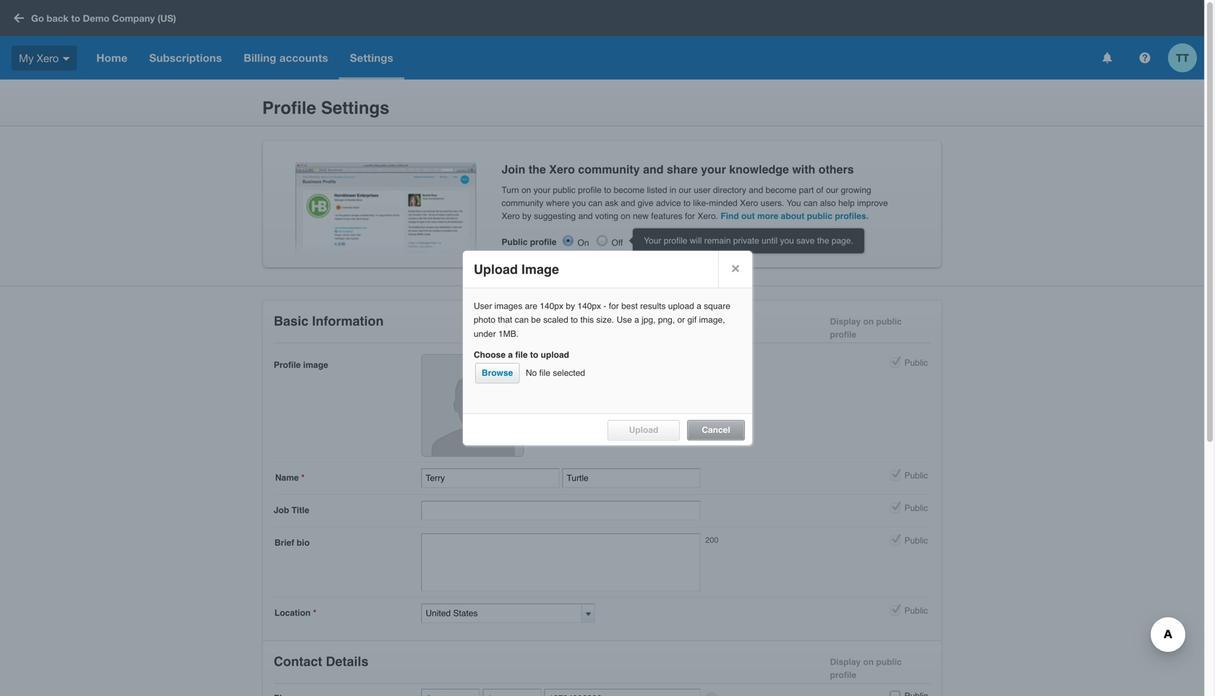 Task type: locate. For each thing, give the bounding box(es) containing it.
1 horizontal spatial a
[[634, 315, 639, 325]]

1 horizontal spatial you
[[780, 236, 794, 246]]

images
[[494, 301, 522, 311]]

1 horizontal spatial svg image
[[1139, 52, 1150, 63]]

1 vertical spatial svg image
[[62, 57, 70, 61]]

file up no
[[515, 350, 528, 360]]

your
[[644, 236, 661, 246]]

can inside user images are 140px by 140px - for best results upload a square photo that can be scaled to this size. use a jpg, png, or gif image, under 1mb.
[[515, 315, 529, 325]]

Public button
[[888, 356, 902, 369], [888, 469, 902, 482], [888, 502, 902, 515], [888, 534, 902, 547], [888, 605, 902, 618], [888, 690, 902, 696]]

by inside user images are 140px by 140px - for best results upload a square photo that can be scaled to this size. use a jpg, png, or gif image, under 1mb.
[[566, 301, 575, 311]]

0 vertical spatial your
[[701, 163, 726, 176]]

by up public profile at left
[[522, 211, 531, 221]]

0 vertical spatial by
[[522, 211, 531, 221]]

0 horizontal spatial a
[[508, 350, 513, 360]]

0 horizontal spatial become
[[614, 185, 645, 195]]

0 horizontal spatial for
[[609, 301, 619, 311]]

selected
[[553, 368, 585, 378]]

0 vertical spatial upload
[[474, 262, 518, 277]]

directory
[[713, 185, 746, 195]]

0 horizontal spatial image
[[521, 262, 559, 277]]

Country text field
[[421, 689, 480, 696]]

upload up last text box
[[629, 425, 658, 435]]

community up the ask
[[578, 163, 640, 176]]

to inside user images are 140px by 140px - for best results upload a square photo that can be scaled to this size. use a jpg, png, or gif image, under 1mb.
[[571, 315, 578, 325]]

and up users.
[[749, 185, 763, 195]]

become up give at right top
[[614, 185, 645, 195]]

0 horizontal spatial svg image
[[14, 13, 24, 23]]

0 horizontal spatial by
[[522, 211, 531, 221]]

1 vertical spatial community
[[502, 198, 544, 208]]

2 public button from the top
[[888, 469, 902, 482]]

can
[[588, 198, 602, 208], [804, 198, 818, 208], [515, 315, 529, 325]]

about
[[781, 211, 804, 221]]

0 vertical spatial svg image
[[14, 13, 24, 23]]

0 vertical spatial profile
[[262, 98, 316, 118]]

1 display from the top
[[830, 317, 861, 327]]

0 horizontal spatial our
[[679, 185, 691, 195]]

community inside turn on your public profile to become listed in our user directory and become part of our growing community where you can ask and give advice to like-minded xero users. you can also help improve xero by suggesting and voting on new features for xero.
[[502, 198, 544, 208]]

1 vertical spatial display on public profile
[[830, 657, 902, 681]]

like-
[[693, 198, 709, 208]]

1 vertical spatial by
[[566, 301, 575, 311]]

to left this
[[571, 315, 578, 325]]

1 horizontal spatial svg image
[[62, 57, 70, 61]]

can down part
[[804, 198, 818, 208]]

1 horizontal spatial for
[[685, 211, 695, 221]]

image down public profile at left
[[521, 262, 559, 277]]

upload image right no
[[543, 359, 599, 370]]

turn
[[502, 185, 519, 195]]

2 vertical spatial upload
[[629, 425, 658, 435]]

will
[[690, 236, 702, 246]]

for
[[685, 211, 695, 221], [609, 301, 619, 311]]

xero right my
[[37, 52, 59, 64]]

user images are 140px by 140px - for best results upload a square photo that can be scaled to this size. use a jpg, png, or gif image, under 1mb.
[[474, 301, 730, 339]]

to up the ask
[[604, 185, 611, 195]]

1 vertical spatial display
[[830, 657, 861, 668]]

Off button
[[596, 234, 609, 247]]

0 horizontal spatial can
[[515, 315, 529, 325]]

upload button
[[629, 425, 658, 435]]

your up user on the top right of the page
[[701, 163, 726, 176]]

a
[[697, 301, 701, 311], [634, 315, 639, 325], [508, 350, 513, 360]]

for right the -
[[609, 301, 619, 311]]

0 vertical spatial for
[[685, 211, 695, 221]]

upload up no file selected
[[541, 350, 569, 360]]

1 horizontal spatial upload
[[543, 359, 572, 370]]

upload right no
[[543, 359, 572, 370]]

size.
[[596, 315, 614, 325]]

140px
[[540, 301, 563, 311], [577, 301, 601, 311]]

my xero button
[[0, 36, 86, 80]]

company
[[112, 12, 155, 24]]

to up no
[[530, 350, 538, 360]]

by
[[522, 211, 531, 221], [566, 301, 575, 311]]

on
[[521, 185, 531, 195], [621, 211, 630, 221], [863, 317, 874, 327], [863, 657, 874, 668]]

svg image right my xero
[[62, 57, 70, 61]]

public inside turn on your public profile to become listed in our user directory and become part of our growing community where you can ask and give advice to like-minded xero users. you can also help improve xero by suggesting and voting on new features for xero.
[[553, 185, 576, 195]]

1 horizontal spatial community
[[578, 163, 640, 176]]

become up users.
[[766, 185, 796, 195]]

by up scaled
[[566, 301, 575, 311]]

our right the in
[[679, 185, 691, 195]]

advice
[[656, 198, 681, 208]]

1 horizontal spatial by
[[566, 301, 575, 311]]

to
[[71, 12, 80, 24], [604, 185, 611, 195], [683, 198, 691, 208], [571, 315, 578, 325], [530, 350, 538, 360]]

results
[[640, 301, 666, 311]]

1 display on public profile from the top
[[830, 317, 902, 340]]

upload image
[[474, 262, 559, 277], [543, 359, 599, 370]]

save
[[796, 236, 815, 246]]

you right where
[[572, 198, 586, 208]]

upload
[[474, 262, 518, 277], [543, 359, 572, 370], [629, 425, 658, 435]]

listed
[[647, 185, 667, 195]]

of
[[816, 185, 823, 195]]

go back to demo company (us) link
[[9, 5, 185, 31]]

display for details
[[830, 657, 861, 668]]

can left the ask
[[588, 198, 602, 208]]

0 vertical spatial the
[[529, 163, 546, 176]]

your up where
[[534, 185, 550, 195]]

with
[[792, 163, 815, 176]]

and up listed
[[643, 163, 664, 176]]

2 140px from the left
[[577, 301, 601, 311]]

0 vertical spatial you
[[572, 198, 586, 208]]

can left be
[[515, 315, 529, 325]]

or
[[677, 315, 685, 325]]

upload image button
[[543, 359, 599, 370]]

1 horizontal spatial our
[[826, 185, 838, 195]]

image down this
[[574, 359, 599, 370]]

new
[[633, 211, 649, 221]]

0 vertical spatial upload
[[668, 301, 694, 311]]

svg image left go
[[14, 13, 24, 23]]

1 svg image from the left
[[1103, 52, 1112, 63]]

Number text field
[[544, 689, 700, 696]]

0 vertical spatial display
[[830, 317, 861, 327]]

our
[[679, 185, 691, 195], [826, 185, 838, 195]]

become
[[614, 185, 645, 195], [766, 185, 796, 195]]

xero up out
[[740, 198, 758, 208]]

1 horizontal spatial become
[[766, 185, 796, 195]]

0 horizontal spatial your
[[534, 185, 550, 195]]

None text field
[[421, 501, 700, 521]]

join the xero community and share your knowledge with others
[[502, 163, 854, 176]]

the
[[529, 163, 546, 176], [817, 236, 829, 246]]

help
[[838, 198, 855, 208]]

scaled
[[543, 315, 568, 325]]

display on public profile
[[830, 317, 902, 340], [830, 657, 902, 681]]

0 horizontal spatial 140px
[[540, 301, 563, 311]]

features
[[651, 211, 682, 221]]

0 horizontal spatial you
[[572, 198, 586, 208]]

0 vertical spatial display on public profile
[[830, 317, 902, 340]]

users.
[[761, 198, 784, 208]]

upload inside user images are 140px by 140px - for best results upload a square photo that can be scaled to this size. use a jpg, png, or gif image, under 1mb.
[[668, 301, 694, 311]]

1 horizontal spatial can
[[588, 198, 602, 208]]

find
[[721, 211, 739, 221]]

in
[[670, 185, 676, 195]]

file
[[515, 350, 528, 360], [539, 368, 550, 378]]

file right no
[[539, 368, 550, 378]]

2 display from the top
[[830, 657, 861, 668]]

140px up this
[[577, 301, 601, 311]]

minded
[[709, 198, 737, 208]]

the right save
[[817, 236, 829, 246]]

join
[[502, 163, 525, 176]]

svg image
[[14, 13, 24, 23], [62, 57, 70, 61]]

Location text field
[[421, 604, 582, 623]]

image
[[521, 262, 559, 277], [574, 359, 599, 370]]

public
[[553, 185, 576, 195], [807, 211, 832, 221], [876, 317, 902, 327], [876, 657, 902, 668]]

Brief bio text field
[[421, 534, 700, 592]]

use
[[617, 315, 632, 325]]

and
[[643, 163, 664, 176], [749, 185, 763, 195], [621, 198, 635, 208], [578, 211, 593, 221]]

0 vertical spatial community
[[578, 163, 640, 176]]

a up gif
[[697, 301, 701, 311]]

2 vertical spatial a
[[508, 350, 513, 360]]

svg image
[[1103, 52, 1112, 63], [1139, 52, 1150, 63]]

2 horizontal spatial a
[[697, 301, 701, 311]]

1 vertical spatial for
[[609, 301, 619, 311]]

1 horizontal spatial 140px
[[577, 301, 601, 311]]

profile settings
[[262, 98, 389, 118]]

and right the ask
[[621, 198, 635, 208]]

1 vertical spatial the
[[817, 236, 829, 246]]

part
[[799, 185, 814, 195]]

a right choose
[[508, 350, 513, 360]]

go
[[31, 12, 44, 24]]

xero up where
[[549, 163, 575, 176]]

2 horizontal spatial upload
[[629, 425, 658, 435]]

-
[[603, 301, 606, 311]]

1 vertical spatial you
[[780, 236, 794, 246]]

community down the "turn"
[[502, 198, 544, 208]]

6 public button from the top
[[888, 690, 902, 696]]

1 vertical spatial your
[[534, 185, 550, 195]]

0 horizontal spatial community
[[502, 198, 544, 208]]

your
[[701, 163, 726, 176], [534, 185, 550, 195]]

Area text field
[[483, 689, 541, 696]]

1 horizontal spatial file
[[539, 368, 550, 378]]

1 horizontal spatial image
[[574, 359, 599, 370]]

profile left image
[[274, 360, 301, 370]]

2 display on public profile from the top
[[830, 657, 902, 681]]

a left jpg,
[[634, 315, 639, 325]]

display on public profile for basic information
[[830, 317, 902, 340]]

title
[[292, 506, 309, 516]]

to right back
[[71, 12, 80, 24]]

display
[[830, 317, 861, 327], [830, 657, 861, 668]]

jpg,
[[642, 315, 656, 325]]

2 our from the left
[[826, 185, 838, 195]]

upload up 'images'
[[474, 262, 518, 277]]

display on public profile for contact details
[[830, 657, 902, 681]]

1 vertical spatial upload
[[541, 350, 569, 360]]

1 vertical spatial profile
[[274, 360, 301, 370]]

no
[[526, 368, 537, 378]]

upload up or
[[668, 301, 694, 311]]

1 horizontal spatial your
[[701, 163, 726, 176]]

you right until
[[780, 236, 794, 246]]

0 vertical spatial image
[[521, 262, 559, 277]]

the right join
[[529, 163, 546, 176]]

0 horizontal spatial svg image
[[1103, 52, 1112, 63]]

140px up scaled
[[540, 301, 563, 311]]

our right of in the top right of the page
[[826, 185, 838, 195]]

your profile will remain private until you save the page.
[[644, 236, 853, 246]]

upload image down public profile at left
[[474, 262, 559, 277]]

profile left settings
[[262, 98, 316, 118]]

be
[[531, 315, 541, 325]]

profile
[[578, 185, 602, 195], [664, 236, 687, 246], [530, 237, 557, 247], [830, 330, 856, 340], [830, 670, 856, 681]]

1 horizontal spatial upload
[[668, 301, 694, 311]]

upload
[[668, 301, 694, 311], [541, 350, 569, 360]]

1 vertical spatial file
[[539, 368, 550, 378]]

for down like-
[[685, 211, 695, 221]]

0 horizontal spatial file
[[515, 350, 528, 360]]



Task type: describe. For each thing, give the bounding box(es) containing it.
tt
[[1176, 51, 1189, 64]]

find out more about public profiles. link
[[721, 211, 869, 221]]

cancel button
[[702, 425, 730, 435]]

1 horizontal spatial the
[[817, 236, 829, 246]]

xero down the "turn"
[[502, 211, 520, 221]]

my xero
[[19, 52, 59, 64]]

choose
[[474, 350, 506, 360]]

out
[[741, 211, 755, 221]]

1 vertical spatial upload
[[543, 359, 572, 370]]

0 vertical spatial upload image
[[474, 262, 559, 277]]

private
[[733, 236, 759, 246]]

by inside turn on your public profile to become listed in our user directory and become part of our growing community where you can ask and give advice to like-minded xero users. you can also help improve xero by suggesting and voting on new features for xero.
[[522, 211, 531, 221]]

knowledge
[[729, 163, 789, 176]]

this
[[580, 315, 594, 325]]

where
[[546, 198, 570, 208]]

1 vertical spatial upload image
[[543, 359, 599, 370]]

1 140px from the left
[[540, 301, 563, 311]]

0 horizontal spatial upload
[[541, 350, 569, 360]]

profiles.
[[835, 211, 869, 221]]

voting
[[595, 211, 618, 221]]

cancel
[[702, 425, 730, 435]]

display for information
[[830, 317, 861, 327]]

to inside the tt banner
[[71, 12, 80, 24]]

1mb.
[[498, 329, 519, 339]]

2 become from the left
[[766, 185, 796, 195]]

tt button
[[1168, 36, 1204, 80]]

for inside turn on your public profile to become listed in our user directory and become part of our growing community where you can ask and give advice to like-minded xero users. you can also help improve xero by suggesting and voting on new features for xero.
[[685, 211, 695, 221]]

job
[[274, 506, 289, 516]]

svg image inside my xero "popup button"
[[62, 57, 70, 61]]

1 vertical spatial image
[[574, 359, 599, 370]]

user
[[474, 301, 492, 311]]

1 become from the left
[[614, 185, 645, 195]]

improve
[[857, 198, 888, 208]]

tt banner
[[0, 0, 1204, 80]]

under
[[474, 329, 496, 339]]

brief
[[274, 538, 294, 548]]

that
[[498, 315, 512, 325]]

go back to demo company (us)
[[31, 12, 176, 24]]

more
[[757, 211, 778, 221]]

to left like-
[[683, 198, 691, 208]]

user
[[694, 185, 711, 195]]

also
[[820, 198, 836, 208]]

1 public button from the top
[[888, 356, 902, 369]]

for inside user images are 140px by 140px - for best results upload a square photo that can be scaled to this size. use a jpg, png, or gif image, under 1mb.
[[609, 301, 619, 311]]

brief bio
[[274, 538, 310, 548]]

off
[[611, 238, 623, 248]]

on for details
[[863, 657, 874, 668]]

no file selected
[[526, 368, 585, 378]]

basic
[[274, 314, 308, 329]]

until
[[762, 236, 778, 246]]

0 vertical spatial file
[[515, 350, 528, 360]]

0 vertical spatial a
[[697, 301, 701, 311]]

on for information
[[863, 317, 874, 327]]

profile for profile settings
[[262, 98, 316, 118]]

photo
[[474, 315, 495, 325]]

image
[[303, 360, 328, 370]]

browse
[[482, 368, 513, 378]]

image,
[[699, 315, 725, 325]]

xero.
[[697, 211, 718, 221]]

square
[[704, 301, 730, 311]]

you inside turn on your public profile to become listed in our user directory and become part of our growing community where you can ask and give advice to like-minded xero users. you can also help improve xero by suggesting and voting on new features for xero.
[[572, 198, 586, 208]]

browse button
[[482, 368, 513, 378]]

remain
[[704, 236, 731, 246]]

xero inside "popup button"
[[37, 52, 59, 64]]

basic information
[[274, 314, 384, 329]]

are
[[525, 301, 537, 311]]

details
[[326, 655, 369, 669]]

growing
[[841, 185, 871, 195]]

(us)
[[157, 12, 176, 24]]

back
[[47, 12, 69, 24]]

1 our from the left
[[679, 185, 691, 195]]

you
[[787, 198, 801, 208]]

suggesting
[[534, 211, 576, 221]]

Name text field
[[421, 469, 559, 488]]

profile for profile image
[[274, 360, 301, 370]]

public profile
[[502, 237, 557, 247]]

on
[[577, 238, 589, 248]]

5 public button from the top
[[888, 605, 902, 618]]

2 horizontal spatial can
[[804, 198, 818, 208]]

settings
[[321, 98, 389, 118]]

page.
[[832, 236, 853, 246]]

find out more about public profiles.
[[721, 211, 869, 221]]

2 svg image from the left
[[1139, 52, 1150, 63]]

demo
[[83, 12, 109, 24]]

0 horizontal spatial upload
[[474, 262, 518, 277]]

turn on your public profile to become listed in our user directory and become part of our growing community where you can ask and give advice to like-minded xero users. you can also help improve xero by suggesting and voting on new features for xero.
[[502, 185, 888, 221]]

Last text field
[[562, 469, 700, 488]]

on for the
[[521, 185, 531, 195]]

job title
[[274, 506, 309, 516]]

contact details
[[274, 655, 369, 669]]

profile inside turn on your public profile to become listed in our user directory and become part of our growing community where you can ask and give advice to like-minded xero users. you can also help improve xero by suggesting and voting on new features for xero.
[[578, 185, 602, 195]]

3 public button from the top
[[888, 502, 902, 515]]

1 vertical spatial a
[[634, 315, 639, 325]]

bio
[[297, 538, 310, 548]]

name
[[275, 473, 299, 483]]

ask
[[605, 198, 618, 208]]

On button
[[562, 234, 575, 247]]

4 public button from the top
[[888, 534, 902, 547]]

choose a file to upload
[[474, 350, 569, 360]]

information
[[312, 314, 384, 329]]

and left voting
[[578, 211, 593, 221]]

0 horizontal spatial the
[[529, 163, 546, 176]]

best
[[621, 301, 638, 311]]

svg image inside go back to demo company (us) link
[[14, 13, 24, 23]]

png,
[[658, 315, 675, 325]]

gif
[[687, 315, 697, 325]]

share
[[667, 163, 698, 176]]

others
[[819, 163, 854, 176]]

your inside turn on your public profile to become listed in our user directory and become part of our growing community where you can ask and give advice to like-minded xero users. you can also help improve xero by suggesting and voting on new features for xero.
[[534, 185, 550, 195]]



Task type: vqa. For each thing, say whether or not it's contained in the screenshot.
more
yes



